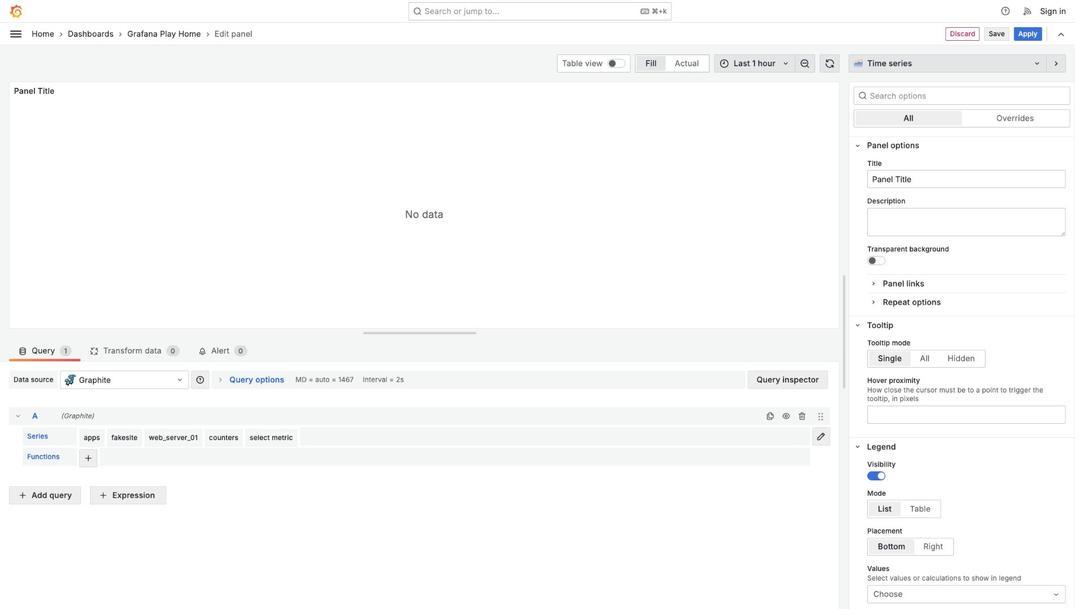 Task type: describe. For each thing, give the bounding box(es) containing it.
open menu image
[[9, 27, 23, 41]]

expand query row image
[[216, 375, 225, 384]]

legend visibility field property editor element
[[868, 460, 1066, 480]]

hide response image
[[782, 412, 791, 421]]

tooltip tooltip mode field property editor element
[[868, 339, 1066, 368]]

news image
[[1023, 6, 1034, 16]]

none field inside options group panel options element
[[868, 170, 1066, 188]]

toggle switch element inside panel options transparent background field property editor "element"
[[868, 256, 886, 265]]

options group tooltip toggle image
[[854, 321, 862, 329]]

legend mode field property editor element
[[868, 489, 1066, 518]]

table view element
[[608, 59, 626, 68]]

add new function image
[[84, 454, 93, 463]]

grafana image
[[9, 4, 23, 18]]

options group repeat options toggle image
[[870, 298, 878, 306]]

legend placement field property editor element
[[868, 527, 1066, 556]]

none text field inside options group panel options element
[[868, 208, 1066, 236]]

duplicate query image
[[766, 412, 775, 421]]

toggle editor mode image
[[817, 432, 826, 441]]

panel options transparent background field property editor element
[[868, 245, 1066, 265]]

Search options text field
[[854, 87, 1071, 105]]

options group panel links toggle image
[[870, 280, 878, 288]]



Task type: vqa. For each thing, say whether or not it's contained in the screenshot.
cell
no



Task type: locate. For each thing, give the bounding box(es) containing it.
1 toggle switch element from the top
[[868, 256, 886, 265]]

option group
[[635, 54, 710, 73], [854, 109, 1071, 127], [868, 350, 986, 368], [868, 500, 942, 518], [868, 538, 954, 556]]

panel editor option pane content element
[[849, 54, 1076, 609]]

options group tooltip element
[[850, 316, 1076, 437]]

zoom out time range image
[[800, 58, 811, 69]]

toggle switch element
[[868, 256, 886, 265], [868, 471, 886, 480]]

tab list
[[9, 338, 840, 361]]

None text field
[[868, 208, 1066, 236]]

collapse query row image
[[14, 412, 23, 421]]

0 vertical spatial toggle switch element
[[868, 256, 886, 265]]

open data source help image
[[196, 375, 205, 384]]

option group inside 'legend mode field property editor' element
[[868, 500, 942, 518]]

options group legend toggle image
[[854, 443, 862, 451]]

legend values field property editor element
[[868, 565, 1066, 603]]

options group panel options toggle image
[[854, 142, 862, 150]]

2 toggle switch element from the top
[[868, 471, 886, 480]]

option group inside tooltip tooltip mode field property editor element
[[868, 350, 986, 368]]

panel options description field property editor element
[[868, 197, 1066, 236]]

remove query image
[[798, 412, 807, 421]]

option group for tooltip tooltip mode field property editor element
[[868, 350, 986, 368]]

Select a data source field
[[60, 371, 189, 389]]

None number field
[[868, 406, 1066, 424]]

option group for 'legend mode field property editor' element
[[868, 500, 942, 518]]

refresh dashboard image
[[825, 58, 835, 69]]

option group inside legend placement field property editor element
[[868, 538, 954, 556]]

options group legend element
[[850, 437, 1076, 609]]

panel options title field property editor element
[[868, 159, 1066, 188]]

help image
[[1001, 6, 1011, 16]]

1 vertical spatial toggle switch element
[[868, 471, 886, 480]]

option group for legend placement field property editor element
[[868, 538, 954, 556]]

toggle switch element inside legend visibility field property editor element
[[868, 471, 886, 480]]

tooltip hover proximity field property editor element
[[868, 377, 1066, 424]]

close options pane image
[[1052, 58, 1062, 69]]

none number field inside options group tooltip element
[[868, 406, 1066, 424]]

graphite logo image
[[65, 374, 76, 386]]

options group panel options element
[[850, 136, 1076, 316]]

None field
[[868, 170, 1066, 188]]



